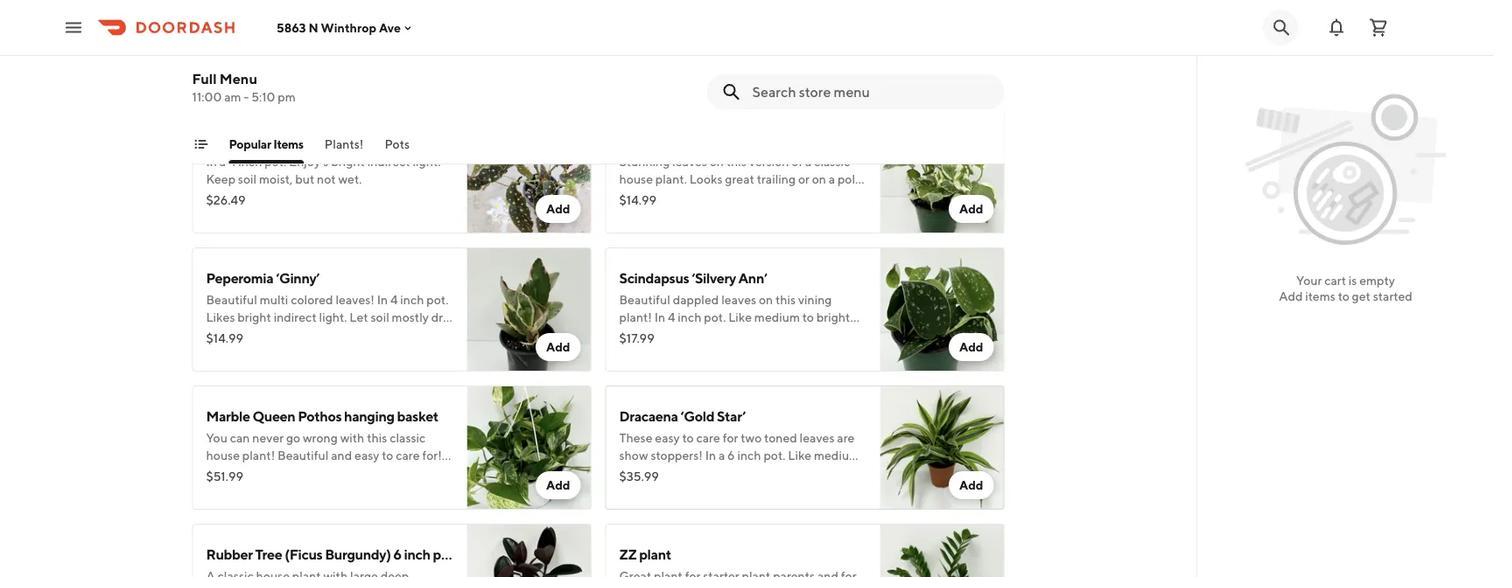 Task type: vqa. For each thing, say whether or not it's contained in the screenshot.
Hour:
no



Task type: describe. For each thing, give the bounding box(es) containing it.
indirect inside "dracaena 'gold star' these easy to care for two toned leaves are show stoppers!  in a 6 inch pot.  like medium to bright indirect light.  let soil mostly dry out between waterings."
[[670, 466, 713, 481]]

waterings. inside peperomia 'ginny' beautiful multi colored leaves!  in 4 inch pot. likes bright indirect light.  let soil mostly dry between waterings.  pet safe.
[[258, 328, 315, 342]]

pm
[[278, 90, 296, 104]]

likes
[[206, 310, 235, 325]]

dracaena 'gold star' these easy to care for two toned leaves are show stoppers!  in a 6 inch pot.  like medium to bright indirect light.  let soil mostly dry out between waterings.
[[620, 408, 860, 498]]

mostly inside stunning leaves on this version of a classic house plant. looks great trailing or on a pole. in 4 inch pot.  medium to lower light  let mostly dry out between waterings.
[[620, 207, 657, 222]]

between inside "dracaena 'gold star' these easy to care for two toned leaves are show stoppers!  in a 6 inch pot.  like medium to bright indirect light.  let soil mostly dry out between waterings."
[[641, 484, 690, 498]]

plants! button
[[325, 136, 364, 164]]

between inside stunning leaves on this version of a classic house plant. looks great trailing or on a pole. in 4 inch pot.  medium to lower light  let mostly dry out between waterings.
[[701, 207, 750, 222]]

like inside scindapsus 'silvery ann' beautiful dappled leaves on this vining plant!  in 4 inch pot.  like medium to bright indirect light.  let soil dry out between waterings.
[[729, 310, 752, 325]]

zz
[[620, 547, 637, 563]]

add for stunning leaves on this version of a classic house plant. looks great trailing or on a pole. in 4 inch pot.  medium to lower light  let mostly dry out between waterings.
[[960, 202, 984, 216]]

great
[[725, 172, 755, 187]]

out inside scindapsus 'silvery ann' beautiful dappled leaves on this vining plant!  in 4 inch pot.  like medium to bright indirect light.  let soil dry out between waterings.
[[758, 328, 777, 342]]

$17.99
[[620, 331, 655, 346]]

indirect inside scindapsus 'silvery ann' beautiful dappled leaves on this vining plant!  in 4 inch pot.  like medium to bright indirect light.  let soil dry out between waterings.
[[620, 328, 662, 342]]

cart
[[1325, 274, 1347, 288]]

scindapsus
[[620, 270, 689, 287]]

or
[[799, 172, 810, 187]]

from
[[447, 79, 473, 94]]

add for marble queen pothos hanging basket
[[546, 479, 570, 493]]

between inside scindapsus 'silvery ann' beautiful dappled leaves on this vining plant!  in 4 inch pot.  like medium to bright indirect light.  let soil dry out between waterings.
[[780, 328, 829, 342]]

peperomia 'ginny' image
[[467, 248, 592, 372]]

rubber tree (ficus burgundy) 6 inch pot image
[[467, 525, 592, 578]]

commonly
[[246, 79, 304, 94]]

items inside popular items the most commonly ordered items and dishes from this store
[[353, 79, 384, 94]]

plant!
[[620, 310, 652, 325]]

5863
[[277, 20, 306, 35]]

plants!
[[325, 137, 364, 151]]

queen
[[253, 408, 295, 425]]

scindapsus 'silvery ann' image
[[880, 248, 1005, 372]]

scindapsus 'silvery ann' beautiful dappled leaves on this vining plant!  in 4 inch pot.  like medium to bright indirect light.  let soil dry out between waterings.
[[620, 270, 851, 360]]

indirect inside peperomia 'ginny' beautiful multi colored leaves!  in 4 inch pot. likes bright indirect light.  let soil mostly dry between waterings.  pet safe.
[[274, 310, 317, 325]]

dishes
[[410, 79, 445, 94]]

medium
[[693, 190, 740, 204]]

a inside "dracaena 'gold star' these easy to care for two toned leaves are show stoppers!  in a 6 inch pot.  like medium to bright indirect light.  let soil mostly dry out between waterings."
[[719, 449, 725, 463]]

a inside begonia 'maculata' in a 4 inch pot. enjoy's bright indirect light. keep soil moist, but not wet. $26.49
[[220, 155, 226, 169]]

multi
[[260, 293, 288, 307]]

and
[[386, 79, 407, 94]]

zz plant
[[620, 547, 671, 563]]

5:10
[[251, 90, 275, 104]]

(ficus
[[285, 547, 323, 563]]

add button for peperomia 'ginny'
[[536, 334, 581, 362]]

dracaena
[[620, 408, 678, 425]]

are
[[837, 431, 855, 446]]

empty
[[1360, 274, 1396, 288]]

pot
[[433, 547, 454, 563]]

medium inside scindapsus 'silvery ann' beautiful dappled leaves on this vining plant!  in 4 inch pot.  like medium to bright indirect light.  let soil dry out between waterings.
[[755, 310, 800, 325]]

ordered
[[307, 79, 351, 94]]

light. inside begonia 'maculata' in a 4 inch pot. enjoy's bright indirect light. keep soil moist, but not wet. $26.49
[[413, 155, 441, 169]]

notification bell image
[[1327, 17, 1348, 38]]

in inside begonia 'maculata' in a 4 inch pot. enjoy's bright indirect light. keep soil moist, but not wet. $26.49
[[206, 155, 217, 169]]

pet
[[317, 328, 337, 342]]

care
[[697, 431, 721, 446]]

inch inside "dracaena 'gold star' these easy to care for two toned leaves are show stoppers!  in a 6 inch pot.  like medium to bright indirect light.  let soil mostly dry out between waterings."
[[738, 449, 761, 463]]

4 inside peperomia 'ginny' beautiful multi colored leaves!  in 4 inch pot. likes bright indirect light.  let soil mostly dry between waterings.  pet safe.
[[391, 293, 398, 307]]

$35.99
[[620, 470, 659, 484]]

pots button
[[385, 136, 410, 164]]

not
[[317, 172, 336, 187]]

marble queen pothos hanging basket
[[206, 408, 439, 425]]

pot. inside begonia 'maculata' in a 4 inch pot. enjoy's bright indirect light. keep soil moist, but not wet. $26.49
[[265, 155, 287, 169]]

colored
[[291, 293, 333, 307]]

looks
[[690, 172, 723, 187]]

popular items
[[229, 137, 304, 151]]

in inside peperomia 'ginny' beautiful multi colored leaves!  in 4 inch pot. likes bright indirect light.  let soil mostly dry between waterings.  pet safe.
[[377, 293, 388, 307]]

started
[[1374, 289, 1413, 304]]

plant.
[[656, 172, 687, 187]]

leaves inside stunning leaves on this version of a classic house plant. looks great trailing or on a pole. in 4 inch pot.  medium to lower light  let mostly dry out between waterings.
[[673, 155, 707, 169]]

bright inside begonia 'maculata' in a 4 inch pot. enjoy's bright indirect light. keep soil moist, but not wet. $26.49
[[331, 155, 365, 169]]

soil inside begonia 'maculata' in a 4 inch pot. enjoy's bright indirect light. keep soil moist, but not wet. $26.49
[[238, 172, 257, 187]]

begonia
[[206, 132, 258, 148]]

ann'
[[739, 270, 768, 287]]

to inside your cart is empty add items to get started
[[1339, 289, 1350, 304]]

add button for dracaena 'gold star'
[[949, 472, 994, 500]]

pot. inside "dracaena 'gold star' these easy to care for two toned leaves are show stoppers!  in a 6 inch pot.  like medium to bright indirect light.  let soil mostly dry out between waterings."
[[764, 449, 786, 463]]

open menu image
[[63, 17, 84, 38]]

2 horizontal spatial on
[[812, 172, 827, 187]]

of
[[792, 155, 803, 169]]

light
[[790, 190, 815, 204]]

out inside "dracaena 'gold star' these easy to care for two toned leaves are show stoppers!  in a 6 inch pot.  like medium to bright indirect light.  let soil mostly dry out between waterings."
[[620, 484, 638, 498]]

add for peperomia 'ginny'
[[546, 340, 570, 355]]

beautiful inside peperomia 'ginny' beautiful multi colored leaves!  in 4 inch pot. likes bright indirect light.  let soil mostly dry between waterings.  pet safe.
[[206, 293, 257, 307]]

pole.
[[838, 172, 865, 187]]

pots
[[385, 137, 410, 151]]

'maculata'
[[260, 132, 324, 148]]

items for popular items
[[273, 137, 304, 151]]

classic
[[814, 155, 851, 169]]

stunning
[[620, 155, 670, 169]]

light. inside "dracaena 'gold star' these easy to care for two toned leaves are show stoppers!  in a 6 inch pot.  like medium to bright indirect light.  let soil mostly dry out between waterings."
[[715, 466, 743, 481]]

5863 n winthrop ave button
[[277, 20, 415, 35]]

your cart is empty add items to get started
[[1280, 274, 1413, 304]]

get
[[1353, 289, 1371, 304]]

$51.99
[[206, 470, 243, 484]]

popular items the most commonly ordered items and dishes from this store
[[192, 53, 527, 94]]

between inside peperomia 'ginny' beautiful multi colored leaves!  in 4 inch pot. likes bright indirect light.  let soil mostly dry between waterings.  pet safe.
[[206, 328, 255, 342]]

marble
[[206, 408, 250, 425]]

4 inside scindapsus 'silvery ann' beautiful dappled leaves on this vining plant!  in 4 inch pot.  like medium to bright indirect light.  let soil dry out between waterings.
[[668, 310, 676, 325]]

enjoy's
[[289, 155, 329, 169]]

to inside stunning leaves on this version of a classic house plant. looks great trailing or on a pole. in 4 inch pot.  medium to lower light  let mostly dry out between waterings.
[[742, 190, 754, 204]]

add button for marble queen pothos hanging basket
[[536, 472, 581, 500]]

trailing
[[757, 172, 796, 187]]

-
[[244, 90, 249, 104]]

dappled
[[673, 293, 719, 307]]

plant
[[639, 547, 671, 563]]

version
[[749, 155, 789, 169]]

items for popular items the most commonly ordered items and dishes from this store
[[262, 53, 310, 76]]

bright inside peperomia 'ginny' beautiful multi colored leaves!  in 4 inch pot. likes bright indirect light.  let soil mostly dry between waterings.  pet safe.
[[238, 310, 271, 325]]

0 items, open order cart image
[[1369, 17, 1390, 38]]

leaves inside scindapsus 'silvery ann' beautiful dappled leaves on this vining plant!  in 4 inch pot.  like medium to bright indirect light.  let soil dry out between waterings.
[[722, 293, 757, 307]]

a down classic
[[829, 172, 835, 187]]

full menu 11:00 am - 5:10 pm
[[192, 70, 296, 104]]

add button for begonia 'maculata'
[[536, 195, 581, 223]]



Task type: locate. For each thing, give the bounding box(es) containing it.
1 horizontal spatial leaves
[[722, 293, 757, 307]]

0 vertical spatial popular
[[192, 53, 259, 76]]

2 horizontal spatial leaves
[[800, 431, 835, 446]]

winthrop
[[321, 20, 377, 35]]

popular inside popular items the most commonly ordered items and dishes from this store
[[192, 53, 259, 76]]

inch inside stunning leaves on this version of a classic house plant. looks great trailing or on a pole. in 4 inch pot.  medium to lower light  let mostly dry out between waterings.
[[643, 190, 667, 204]]

0 horizontal spatial medium
[[755, 310, 800, 325]]

2 vertical spatial leaves
[[800, 431, 835, 446]]

items inside popular items the most commonly ordered items and dishes from this store
[[262, 53, 310, 76]]

0 vertical spatial items
[[353, 79, 384, 94]]

medium inside "dracaena 'gold star' these easy to care for two toned leaves are show stoppers!  in a 6 inch pot.  like medium to bright indirect light.  let soil mostly dry out between waterings."
[[814, 449, 860, 463]]

add for begonia 'maculata'
[[546, 202, 570, 216]]

pothos
[[298, 408, 342, 425]]

0 horizontal spatial 6
[[393, 547, 402, 563]]

like
[[729, 310, 752, 325], [788, 449, 812, 463]]

0 vertical spatial this
[[476, 79, 496, 94]]

pot.
[[265, 155, 287, 169], [669, 190, 691, 204], [427, 293, 449, 307], [704, 310, 726, 325], [764, 449, 786, 463]]

waterings. down for
[[693, 484, 749, 498]]

pot. inside stunning leaves on this version of a classic house plant. looks great trailing or on a pole. in 4 inch pot.  medium to lower light  let mostly dry out between waterings.
[[669, 190, 691, 204]]

light. right pots button
[[413, 155, 441, 169]]

out inside stunning leaves on this version of a classic house plant. looks great trailing or on a pole. in 4 inch pot.  medium to lower light  let mostly dry out between waterings.
[[680, 207, 698, 222]]

1 vertical spatial items
[[273, 137, 304, 151]]

$26.49
[[206, 193, 246, 208]]

2 horizontal spatial this
[[776, 293, 796, 307]]

stoppers!
[[651, 449, 703, 463]]

this
[[476, 79, 496, 94], [727, 155, 747, 169], [776, 293, 796, 307]]

let inside scindapsus 'silvery ann' beautiful dappled leaves on this vining plant!  in 4 inch pot.  like medium to bright indirect light.  let soil dry out between waterings.
[[695, 328, 714, 342]]

a right the of
[[806, 155, 812, 169]]

add button
[[536, 195, 581, 223], [949, 195, 994, 223], [536, 334, 581, 362], [949, 334, 994, 362], [536, 472, 581, 500], [949, 472, 994, 500]]

full
[[192, 70, 217, 87]]

rubber
[[206, 547, 253, 563]]

the
[[192, 79, 213, 94]]

add inside your cart is empty add items to get started
[[1280, 289, 1303, 304]]

let inside peperomia 'ginny' beautiful multi colored leaves!  in 4 inch pot. likes bright indirect light.  let soil mostly dry between waterings.  pet safe.
[[350, 310, 368, 325]]

popular up moist,
[[229, 137, 271, 151]]

beautiful inside scindapsus 'silvery ann' beautiful dappled leaves on this vining plant!  in 4 inch pot.  like medium to bright indirect light.  let soil dry out between waterings.
[[620, 293, 671, 307]]

1 horizontal spatial items
[[1306, 289, 1336, 304]]

leaves
[[673, 155, 707, 169], [722, 293, 757, 307], [800, 431, 835, 446]]

leaves down ann'
[[722, 293, 757, 307]]

moist,
[[259, 172, 293, 187]]

1 horizontal spatial 6
[[728, 449, 735, 463]]

'ginny'
[[276, 270, 320, 287]]

4 down dappled
[[668, 310, 676, 325]]

'silvery
[[692, 270, 736, 287]]

add button for stunning leaves on this version of a classic house plant. looks great trailing or on a pole. in 4 inch pot.  medium to lower light  let mostly dry out between waterings.
[[949, 195, 994, 223]]

dry inside "dracaena 'gold star' these easy to care for two toned leaves are show stoppers!  in a 6 inch pot.  like medium to bright indirect light.  let soil mostly dry out between waterings."
[[827, 466, 845, 481]]

but
[[295, 172, 315, 187]]

dry inside peperomia 'ginny' beautiful multi colored leaves!  in 4 inch pot. likes bright indirect light.  let soil mostly dry between waterings.  pet safe.
[[431, 310, 450, 325]]

let down two
[[746, 466, 764, 481]]

out down medium
[[680, 207, 698, 222]]

2 vertical spatial mostly
[[788, 466, 825, 481]]

to down show at the left of page
[[620, 466, 631, 481]]

6 inside "dracaena 'gold star' these easy to care for two toned leaves are show stoppers!  in a 6 inch pot.  like medium to bright indirect light.  let soil mostly dry out between waterings."
[[728, 449, 735, 463]]

beautiful
[[206, 293, 257, 307], [620, 293, 671, 307]]

1 horizontal spatial this
[[727, 155, 747, 169]]

house
[[620, 172, 653, 187]]

items down the your
[[1306, 289, 1336, 304]]

bright up wet. at the left
[[331, 155, 365, 169]]

pot. right 'leaves!'
[[427, 293, 449, 307]]

between down medium
[[701, 207, 750, 222]]

1 vertical spatial $14.99
[[206, 331, 243, 346]]

indirect down plant!
[[620, 328, 662, 342]]

begonia 'maculata' image
[[467, 109, 592, 234]]

peperomia
[[206, 270, 274, 287]]

soil down dappled
[[716, 328, 735, 342]]

inch inside begonia 'maculata' in a 4 inch pot. enjoy's bright indirect light. keep soil moist, but not wet. $26.49
[[238, 155, 262, 169]]

bright down show at the left of page
[[633, 466, 667, 481]]

0 horizontal spatial out
[[620, 484, 638, 498]]

inch down the popular items
[[238, 155, 262, 169]]

light. up the pet
[[319, 310, 347, 325]]

popular for popular items
[[229, 137, 271, 151]]

leaves!
[[336, 293, 375, 307]]

6 down for
[[728, 449, 735, 463]]

between down likes
[[206, 328, 255, 342]]

pot. down the toned
[[764, 449, 786, 463]]

4 right 'leaves!'
[[391, 293, 398, 307]]

add
[[546, 202, 570, 216], [960, 202, 984, 216], [1280, 289, 1303, 304], [546, 340, 570, 355], [960, 340, 984, 355], [546, 479, 570, 493], [960, 479, 984, 493]]

0 horizontal spatial leaves
[[673, 155, 707, 169]]

to down great
[[742, 190, 754, 204]]

popular for popular items the most commonly ordered items and dishes from this store
[[192, 53, 259, 76]]

lower
[[756, 190, 787, 204]]

waterings. inside stunning leaves on this version of a classic house plant. looks great trailing or on a pole. in 4 inch pot.  medium to lower light  let mostly dry out between waterings.
[[753, 207, 809, 222]]

0 horizontal spatial $14.99
[[206, 331, 243, 346]]

1 vertical spatial out
[[758, 328, 777, 342]]

bright down vining
[[817, 310, 851, 325]]

indirect down stoppers!
[[670, 466, 713, 481]]

1 vertical spatial like
[[788, 449, 812, 463]]

peperomia 'ginny' beautiful multi colored leaves!  in 4 inch pot. likes bright indirect light.  let soil mostly dry between waterings.  pet safe.
[[206, 270, 450, 342]]

let down dappled
[[695, 328, 714, 342]]

1 vertical spatial on
[[812, 172, 827, 187]]

4
[[228, 155, 236, 169], [633, 190, 640, 204], [391, 293, 398, 307], [668, 310, 676, 325]]

rubber tree (ficus burgundy) 6 inch pot
[[206, 547, 454, 563]]

inch inside scindapsus 'silvery ann' beautiful dappled leaves on this vining plant!  in 4 inch pot.  like medium to bright indirect light.  let soil dry out between waterings.
[[678, 310, 702, 325]]

soil right keep
[[238, 172, 257, 187]]

Item Search search field
[[753, 82, 991, 102]]

in inside stunning leaves on this version of a classic house plant. looks great trailing or on a pole. in 4 inch pot.  medium to lower light  let mostly dry out between waterings.
[[620, 190, 630, 204]]

to down vining
[[803, 310, 814, 325]]

inch down dappled
[[678, 310, 702, 325]]

$14.99 down house
[[620, 193, 657, 208]]

between down vining
[[780, 328, 829, 342]]

2 vertical spatial out
[[620, 484, 638, 498]]

light.
[[413, 155, 441, 169], [319, 310, 347, 325], [665, 328, 693, 342], [715, 466, 743, 481]]

am
[[224, 90, 241, 104]]

inch
[[238, 155, 262, 169], [643, 190, 667, 204], [400, 293, 424, 307], [678, 310, 702, 325], [738, 449, 761, 463], [404, 547, 431, 563]]

indirect
[[367, 155, 410, 169], [274, 310, 317, 325], [620, 328, 662, 342], [670, 466, 713, 481]]

soil inside peperomia 'ginny' beautiful multi colored leaves!  in 4 inch pot. likes bright indirect light.  let soil mostly dry between waterings.  pet safe.
[[371, 310, 389, 325]]

light. down dappled
[[665, 328, 693, 342]]

this inside popular items the most commonly ordered items and dishes from this store
[[476, 79, 496, 94]]

to inside scindapsus 'silvery ann' beautiful dappled leaves on this vining plant!  in 4 inch pot.  like medium to bright indirect light.  let soil dry out between waterings.
[[803, 310, 814, 325]]

6
[[728, 449, 735, 463], [393, 547, 402, 563]]

this up great
[[727, 155, 747, 169]]

soil inside scindapsus 'silvery ann' beautiful dappled leaves on this vining plant!  in 4 inch pot.  like medium to bright indirect light.  let soil dry out between waterings.
[[716, 328, 735, 342]]

pothos 'pearls and jade' image
[[880, 109, 1005, 234]]

a up keep
[[220, 155, 226, 169]]

items
[[353, 79, 384, 94], [1306, 289, 1336, 304]]

1 horizontal spatial medium
[[814, 449, 860, 463]]

in
[[206, 155, 217, 169], [620, 190, 630, 204], [377, 293, 388, 307], [655, 310, 666, 325], [706, 449, 716, 463]]

marble queen pothos hanging basket image
[[467, 386, 592, 511]]

on inside scindapsus 'silvery ann' beautiful dappled leaves on this vining plant!  in 4 inch pot.  like medium to bright indirect light.  let soil dry out between waterings.
[[759, 293, 773, 307]]

1 vertical spatial popular
[[229, 137, 271, 151]]

waterings. down plant!
[[620, 345, 676, 360]]

inch right 'leaves!'
[[400, 293, 424, 307]]

out down show at the left of page
[[620, 484, 638, 498]]

a
[[220, 155, 226, 169], [806, 155, 812, 169], [829, 172, 835, 187], [719, 449, 725, 463]]

0 horizontal spatial beautiful
[[206, 293, 257, 307]]

1 horizontal spatial $14.99
[[620, 193, 657, 208]]

4 up keep
[[228, 155, 236, 169]]

medium down vining
[[755, 310, 800, 325]]

like down ann'
[[729, 310, 752, 325]]

1 vertical spatial leaves
[[722, 293, 757, 307]]

safe.
[[339, 328, 365, 342]]

add for scindapsus 'silvery ann'
[[960, 340, 984, 355]]

star'
[[717, 408, 746, 425]]

inch down plant. at the left of the page
[[643, 190, 667, 204]]

0 vertical spatial items
[[262, 53, 310, 76]]

beautiful up plant!
[[620, 293, 671, 307]]

items up the enjoy's
[[273, 137, 304, 151]]

in down the care at left
[[706, 449, 716, 463]]

this left vining
[[776, 293, 796, 307]]

menu
[[220, 70, 257, 87]]

dracaena 'gold star' image
[[880, 386, 1005, 511]]

mostly inside "dracaena 'gold star' these easy to care for two toned leaves are show stoppers!  in a 6 inch pot.  like medium to bright indirect light.  let soil mostly dry out between waterings."
[[788, 466, 825, 481]]

0 vertical spatial on
[[710, 155, 724, 169]]

waterings.
[[753, 207, 809, 222], [258, 328, 315, 342], [620, 345, 676, 360], [693, 484, 749, 498]]

in up keep
[[206, 155, 217, 169]]

let down 'leaves!'
[[350, 310, 368, 325]]

in inside "dracaena 'gold star' these easy to care for two toned leaves are show stoppers!  in a 6 inch pot.  like medium to bright indirect light.  let soil mostly dry out between waterings."
[[706, 449, 716, 463]]

bright inside scindapsus 'silvery ann' beautiful dappled leaves on this vining plant!  in 4 inch pot.  like medium to bright indirect light.  let soil dry out between waterings.
[[817, 310, 851, 325]]

zz plant image
[[880, 525, 1005, 578]]

basket
[[397, 408, 439, 425]]

indirect down pots at the left top of the page
[[367, 155, 410, 169]]

let inside "dracaena 'gold star' these easy to care for two toned leaves are show stoppers!  in a 6 inch pot.  like medium to bright indirect light.  let soil mostly dry out between waterings."
[[746, 466, 764, 481]]

add for dracaena 'gold star'
[[960, 479, 984, 493]]

to left the care at left
[[683, 431, 694, 446]]

indirect inside begonia 'maculata' in a 4 inch pot. enjoy's bright indirect light. keep soil moist, but not wet. $26.49
[[367, 155, 410, 169]]

4 inside stunning leaves on this version of a classic house plant. looks great trailing or on a pole. in 4 inch pot.  medium to lower light  let mostly dry out between waterings.
[[633, 190, 640, 204]]

0 horizontal spatial like
[[729, 310, 752, 325]]

0 horizontal spatial this
[[476, 79, 496, 94]]

dry
[[659, 207, 677, 222], [431, 310, 450, 325], [738, 328, 756, 342], [827, 466, 845, 481]]

inch down two
[[738, 449, 761, 463]]

tree
[[255, 547, 282, 563]]

items up commonly
[[262, 53, 310, 76]]

toned
[[765, 431, 798, 446]]

6 right burgundy)
[[393, 547, 402, 563]]

this inside scindapsus 'silvery ann' beautiful dappled leaves on this vining plant!  in 4 inch pot.  like medium to bright indirect light.  let soil dry out between waterings.
[[776, 293, 796, 307]]

pot. down plant. at the left of the page
[[669, 190, 691, 204]]

1 vertical spatial this
[[727, 155, 747, 169]]

soil down the toned
[[767, 466, 785, 481]]

items left and
[[353, 79, 384, 94]]

2 horizontal spatial mostly
[[788, 466, 825, 481]]

1 horizontal spatial on
[[759, 293, 773, 307]]

1 horizontal spatial out
[[680, 207, 698, 222]]

pot. inside scindapsus 'silvery ann' beautiful dappled leaves on this vining plant!  in 4 inch pot.  like medium to bright indirect light.  let soil dry out between waterings.
[[704, 310, 726, 325]]

store
[[499, 79, 527, 94]]

$14.99
[[620, 193, 657, 208], [206, 331, 243, 346]]

0 vertical spatial leaves
[[673, 155, 707, 169]]

like inside "dracaena 'gold star' these easy to care for two toned leaves are show stoppers!  in a 6 inch pot.  like medium to bright indirect light.  let soil mostly dry out between waterings."
[[788, 449, 812, 463]]

2 vertical spatial on
[[759, 293, 773, 307]]

bright inside "dracaena 'gold star' these easy to care for two toned leaves are show stoppers!  in a 6 inch pot.  like medium to bright indirect light.  let soil mostly dry out between waterings."
[[633, 466, 667, 481]]

let inside stunning leaves on this version of a classic house plant. looks great trailing or on a pole. in 4 inch pot.  medium to lower light  let mostly dry out between waterings.
[[817, 190, 836, 204]]

leaves left are
[[800, 431, 835, 446]]

light. inside peperomia 'ginny' beautiful multi colored leaves!  in 4 inch pot. likes bright indirect light.  let soil mostly dry between waterings.  pet safe.
[[319, 310, 347, 325]]

1 vertical spatial mostly
[[392, 310, 429, 325]]

on up looks
[[710, 155, 724, 169]]

out down ann'
[[758, 328, 777, 342]]

0 vertical spatial out
[[680, 207, 698, 222]]

inch left pot
[[404, 547, 431, 563]]

leaves inside "dracaena 'gold star' these easy to care for two toned leaves are show stoppers!  in a 6 inch pot.  like medium to bright indirect light.  let soil mostly dry out between waterings."
[[800, 431, 835, 446]]

waterings. down lower
[[753, 207, 809, 222]]

waterings. inside scindapsus 'silvery ann' beautiful dappled leaves on this vining plant!  in 4 inch pot.  like medium to bright indirect light.  let soil dry out between waterings.
[[620, 345, 676, 360]]

pot. inside peperomia 'ginny' beautiful multi colored leaves!  in 4 inch pot. likes bright indirect light.  let soil mostly dry between waterings.  pet safe.
[[427, 293, 449, 307]]

medium down are
[[814, 449, 860, 463]]

indirect down colored at the left of the page
[[274, 310, 317, 325]]

2 beautiful from the left
[[620, 293, 671, 307]]

let right light
[[817, 190, 836, 204]]

vining
[[799, 293, 832, 307]]

5863 n winthrop ave
[[277, 20, 401, 35]]

mostly inside peperomia 'ginny' beautiful multi colored leaves!  in 4 inch pot. likes bright indirect light.  let soil mostly dry between waterings.  pet safe.
[[392, 310, 429, 325]]

4 down house
[[633, 190, 640, 204]]

waterings. down multi
[[258, 328, 315, 342]]

begonia 'maculata' in a 4 inch pot. enjoy's bright indirect light. keep soil moist, but not wet. $26.49
[[206, 132, 441, 208]]

0 vertical spatial like
[[729, 310, 752, 325]]

easy
[[655, 431, 680, 446]]

light. inside scindapsus 'silvery ann' beautiful dappled leaves on this vining plant!  in 4 inch pot.  like medium to bright indirect light.  let soil dry out between waterings.
[[665, 328, 693, 342]]

wet.
[[338, 172, 362, 187]]

this right from
[[476, 79, 496, 94]]

0 vertical spatial 6
[[728, 449, 735, 463]]

0 vertical spatial medium
[[755, 310, 800, 325]]

your
[[1297, 274, 1323, 288]]

keep
[[206, 172, 236, 187]]

'gold
[[681, 408, 715, 425]]

on down ann'
[[759, 293, 773, 307]]

these
[[620, 431, 653, 446]]

ave
[[379, 20, 401, 35]]

1 vertical spatial medium
[[814, 449, 860, 463]]

stunning leaves on this version of a classic house plant. looks great trailing or on a pole. in 4 inch pot.  medium to lower light  let mostly dry out between waterings.
[[620, 155, 865, 222]]

n
[[309, 20, 319, 35]]

soil inside "dracaena 'gold star' these easy to care for two toned leaves are show stoppers!  in a 6 inch pot.  like medium to bright indirect light.  let soil mostly dry out between waterings."
[[767, 466, 785, 481]]

$14.99 down likes
[[206, 331, 243, 346]]

to left the get
[[1339, 289, 1350, 304]]

show menu categories image
[[194, 137, 208, 151]]

0 horizontal spatial on
[[710, 155, 724, 169]]

like down the toned
[[788, 449, 812, 463]]

in inside scindapsus 'silvery ann' beautiful dappled leaves on this vining plant!  in 4 inch pot.  like medium to bright indirect light.  let soil dry out between waterings.
[[655, 310, 666, 325]]

2 vertical spatial this
[[776, 293, 796, 307]]

soil
[[238, 172, 257, 187], [371, 310, 389, 325], [716, 328, 735, 342], [767, 466, 785, 481]]

a down for
[[719, 449, 725, 463]]

in right 'leaves!'
[[377, 293, 388, 307]]

soil down 'leaves!'
[[371, 310, 389, 325]]

for
[[723, 431, 739, 446]]

1 horizontal spatial mostly
[[620, 207, 657, 222]]

pot. down dappled
[[704, 310, 726, 325]]

4 inside begonia 'maculata' in a 4 inch pot. enjoy's bright indirect light. keep soil moist, but not wet. $26.49
[[228, 155, 236, 169]]

add button for scindapsus 'silvery ann'
[[949, 334, 994, 362]]

inch inside peperomia 'ginny' beautiful multi colored leaves!  in 4 inch pot. likes bright indirect light.  let soil mostly dry between waterings.  pet safe.
[[400, 293, 424, 307]]

dry inside scindapsus 'silvery ann' beautiful dappled leaves on this vining plant!  in 4 inch pot.  like medium to bright indirect light.  let soil dry out between waterings.
[[738, 328, 756, 342]]

burgundy)
[[325, 547, 391, 563]]

1 horizontal spatial like
[[788, 449, 812, 463]]

0 horizontal spatial items
[[353, 79, 384, 94]]

light. down for
[[715, 466, 743, 481]]

this inside stunning leaves on this version of a classic house plant. looks great trailing or on a pole. in 4 inch pot.  medium to lower light  let mostly dry out between waterings.
[[727, 155, 747, 169]]

1 vertical spatial 6
[[393, 547, 402, 563]]

show
[[620, 449, 649, 463]]

medium
[[755, 310, 800, 325], [814, 449, 860, 463]]

most
[[216, 79, 243, 94]]

leaves up looks
[[673, 155, 707, 169]]

between down stoppers!
[[641, 484, 690, 498]]

0 horizontal spatial mostly
[[392, 310, 429, 325]]

two
[[741, 431, 762, 446]]

bright
[[331, 155, 365, 169], [238, 310, 271, 325], [817, 310, 851, 325], [633, 466, 667, 481]]

bright down multi
[[238, 310, 271, 325]]

1 horizontal spatial beautiful
[[620, 293, 671, 307]]

0 vertical spatial mostly
[[620, 207, 657, 222]]

is
[[1349, 274, 1358, 288]]

0 vertical spatial $14.99
[[620, 193, 657, 208]]

pot. up moist,
[[265, 155, 287, 169]]

1 beautiful from the left
[[206, 293, 257, 307]]

in right plant!
[[655, 310, 666, 325]]

mostly
[[620, 207, 657, 222], [392, 310, 429, 325], [788, 466, 825, 481]]

dry inside stunning leaves on this version of a classic house plant. looks great trailing or on a pole. in 4 inch pot.  medium to lower light  let mostly dry out between waterings.
[[659, 207, 677, 222]]

in down house
[[620, 190, 630, 204]]

items inside your cart is empty add items to get started
[[1306, 289, 1336, 304]]

on right or
[[812, 172, 827, 187]]

11:00
[[192, 90, 222, 104]]

popular up most
[[192, 53, 259, 76]]

waterings. inside "dracaena 'gold star' these easy to care for two toned leaves are show stoppers!  in a 6 inch pot.  like medium to bright indirect light.  let soil mostly dry out between waterings."
[[693, 484, 749, 498]]

1 vertical spatial items
[[1306, 289, 1336, 304]]

2 horizontal spatial out
[[758, 328, 777, 342]]

hanging
[[344, 408, 395, 425]]

beautiful up likes
[[206, 293, 257, 307]]



